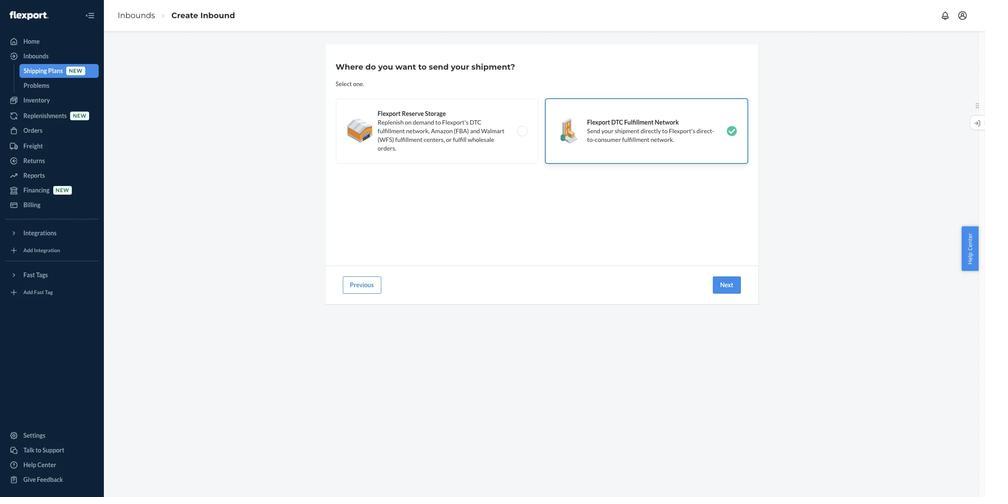 Task type: vqa. For each thing, say whether or not it's contained in the screenshot.
"Download" associated with Download
no



Task type: describe. For each thing, give the bounding box(es) containing it.
fast inside 'dropdown button'
[[23, 272, 35, 279]]

home link
[[5, 35, 99, 49]]

returns
[[23, 157, 45, 165]]

walmart
[[481, 127, 505, 135]]

reports link
[[5, 169, 99, 183]]

shipping plans
[[24, 67, 63, 74]]

breadcrumbs navigation
[[111, 3, 242, 28]]

create inbound
[[172, 11, 235, 20]]

flexport's inside 'flexport dtc fulfillment network send your shipment directly to flexport's direct- to-consumer fulfillment network.'
[[669, 127, 696, 135]]

replenishments
[[23, 112, 67, 120]]

previous
[[350, 282, 374, 289]]

inbound
[[201, 11, 235, 20]]

add fast tag
[[23, 290, 53, 296]]

next button
[[713, 277, 741, 294]]

orders
[[23, 127, 43, 134]]

on
[[405, 119, 412, 126]]

new for shipping plans
[[69, 68, 83, 74]]

flexport logo image
[[10, 11, 48, 20]]

fulfillment inside 'flexport dtc fulfillment network send your shipment directly to flexport's direct- to-consumer fulfillment network.'
[[623, 136, 650, 143]]

shipment
[[615, 127, 640, 135]]

settings link
[[5, 429, 99, 443]]

open account menu image
[[958, 10, 968, 21]]

help center button
[[963, 227, 979, 271]]

amazon
[[431, 127, 453, 135]]

shipping
[[24, 67, 47, 74]]

select
[[336, 80, 352, 87]]

where
[[336, 62, 364, 72]]

check circle image
[[727, 126, 737, 136]]

previous button
[[343, 277, 381, 294]]

to inside flexport reserve storage replenish on demand to flexport's dtc fulfillment network, amazon (fba) and walmart (wfs) fulfillment centers, or fulfill wholesale orders.
[[436, 119, 441, 126]]

send
[[429, 62, 449, 72]]

reserve
[[402, 110, 424, 117]]

financing
[[23, 187, 50, 194]]

settings
[[23, 432, 45, 440]]

to-
[[588, 136, 595, 143]]

help inside help center button
[[967, 252, 975, 265]]

problems
[[24, 82, 49, 89]]

flexport's inside flexport reserve storage replenish on demand to flexport's dtc fulfillment network, amazon (fba) and walmart (wfs) fulfillment centers, or fulfill wholesale orders.
[[442, 119, 469, 126]]

help center link
[[5, 459, 99, 473]]

direct-
[[697, 127, 715, 135]]

tags
[[36, 272, 48, 279]]

returns link
[[5, 154, 99, 168]]

inventory link
[[5, 94, 99, 107]]

create inbound link
[[172, 11, 235, 20]]

0 vertical spatial inbounds link
[[118, 11, 155, 20]]

0 horizontal spatial help center
[[23, 462, 56, 469]]

orders.
[[378, 145, 397, 152]]

talk to support
[[23, 447, 64, 454]]

or
[[446, 136, 452, 143]]

fast tags
[[23, 272, 48, 279]]

freight link
[[5, 139, 99, 153]]

network.
[[651, 136, 675, 143]]

select one.
[[336, 80, 364, 87]]

and
[[470, 127, 480, 135]]

network
[[655, 119, 680, 126]]

to left send
[[419, 62, 427, 72]]

(wfs)
[[378, 136, 394, 143]]

to inside button
[[36, 447, 41, 454]]

support
[[43, 447, 64, 454]]



Task type: locate. For each thing, give the bounding box(es) containing it.
1 vertical spatial help center
[[23, 462, 56, 469]]

0 vertical spatial add
[[23, 248, 33, 254]]

dtc up and
[[470, 119, 482, 126]]

fulfill
[[453, 136, 467, 143]]

flexport dtc fulfillment network send your shipment directly to flexport's direct- to-consumer fulfillment network.
[[588, 119, 715, 143]]

to inside 'flexport dtc fulfillment network send your shipment directly to flexport's direct- to-consumer fulfillment network.'
[[663, 127, 668, 135]]

to down storage
[[436, 119, 441, 126]]

inbounds
[[118, 11, 155, 20], [23, 52, 49, 60]]

inbounds link
[[118, 11, 155, 20], [5, 49, 99, 63]]

center inside button
[[967, 233, 975, 251]]

billing
[[23, 201, 41, 209]]

flexport up send
[[588, 119, 611, 126]]

your up consumer
[[602, 127, 614, 135]]

1 horizontal spatial flexport's
[[669, 127, 696, 135]]

1 horizontal spatial help
[[967, 252, 975, 265]]

0 vertical spatial flexport's
[[442, 119, 469, 126]]

do
[[366, 62, 376, 72]]

new up orders link
[[73, 113, 87, 119]]

wholesale
[[468, 136, 495, 143]]

flexport reserve storage replenish on demand to flexport's dtc fulfillment network, amazon (fba) and walmart (wfs) fulfillment centers, or fulfill wholesale orders.
[[378, 110, 505, 152]]

new for replenishments
[[73, 113, 87, 119]]

storage
[[425, 110, 446, 117]]

fast tags button
[[5, 269, 99, 282]]

centers,
[[424, 136, 445, 143]]

give feedback button
[[5, 473, 99, 487]]

orders link
[[5, 124, 99, 138]]

talk to support button
[[5, 444, 99, 458]]

1 vertical spatial new
[[73, 113, 87, 119]]

2 dtc from the left
[[612, 119, 624, 126]]

flexport's up (fba)
[[442, 119, 469, 126]]

integrations button
[[5, 227, 99, 240]]

1 vertical spatial inbounds link
[[5, 49, 99, 63]]

0 vertical spatial flexport
[[378, 110, 401, 117]]

your right send
[[451, 62, 470, 72]]

close navigation image
[[85, 10, 95, 21]]

to right talk
[[36, 447, 41, 454]]

0 vertical spatial help
[[967, 252, 975, 265]]

0 horizontal spatial flexport
[[378, 110, 401, 117]]

new for financing
[[56, 187, 69, 194]]

1 vertical spatial flexport
[[588, 119, 611, 126]]

0 horizontal spatial flexport's
[[442, 119, 469, 126]]

send
[[588, 127, 601, 135]]

fulfillment down shipment
[[623, 136, 650, 143]]

fulfillment
[[378, 127, 405, 135], [396, 136, 423, 143], [623, 136, 650, 143]]

new
[[69, 68, 83, 74], [73, 113, 87, 119], [56, 187, 69, 194]]

0 vertical spatial your
[[451, 62, 470, 72]]

integration
[[34, 248, 60, 254]]

consumer
[[595, 136, 621, 143]]

1 horizontal spatial flexport
[[588, 119, 611, 126]]

your
[[451, 62, 470, 72], [602, 127, 614, 135]]

1 horizontal spatial center
[[967, 233, 975, 251]]

want
[[396, 62, 416, 72]]

home
[[23, 38, 40, 45]]

network,
[[406, 127, 430, 135]]

1 add from the top
[[23, 248, 33, 254]]

add down fast tags
[[23, 290, 33, 296]]

0 horizontal spatial center
[[37, 462, 56, 469]]

help inside the help center link
[[23, 462, 36, 469]]

to down network
[[663, 127, 668, 135]]

0 horizontal spatial inbounds link
[[5, 49, 99, 63]]

2 add from the top
[[23, 290, 33, 296]]

give
[[23, 476, 36, 484]]

feedback
[[37, 476, 63, 484]]

directly
[[641, 127, 661, 135]]

1 horizontal spatial dtc
[[612, 119, 624, 126]]

new down reports link
[[56, 187, 69, 194]]

help center inside button
[[967, 233, 975, 265]]

0 vertical spatial fast
[[23, 272, 35, 279]]

1 horizontal spatial help center
[[967, 233, 975, 265]]

shipment?
[[472, 62, 515, 72]]

fast left tag
[[34, 290, 44, 296]]

1 horizontal spatial inbounds link
[[118, 11, 155, 20]]

where do you want to send your shipment?
[[336, 62, 515, 72]]

tag
[[45, 290, 53, 296]]

you
[[378, 62, 393, 72]]

demand
[[413, 119, 434, 126]]

add for add integration
[[23, 248, 33, 254]]

dtc inside flexport reserve storage replenish on demand to flexport's dtc fulfillment network, amazon (fba) and walmart (wfs) fulfillment centers, or fulfill wholesale orders.
[[470, 119, 482, 126]]

flexport up replenish
[[378, 110, 401, 117]]

add fast tag link
[[5, 286, 99, 300]]

talk
[[23, 447, 34, 454]]

1 vertical spatial help
[[23, 462, 36, 469]]

center
[[967, 233, 975, 251], [37, 462, 56, 469]]

1 vertical spatial your
[[602, 127, 614, 135]]

open notifications image
[[941, 10, 951, 21]]

1 horizontal spatial your
[[602, 127, 614, 135]]

freight
[[23, 143, 43, 150]]

0 horizontal spatial help
[[23, 462, 36, 469]]

flexport inside flexport reserve storage replenish on demand to flexport's dtc fulfillment network, amazon (fba) and walmart (wfs) fulfillment centers, or fulfill wholesale orders.
[[378, 110, 401, 117]]

0 vertical spatial inbounds
[[118, 11, 155, 20]]

1 vertical spatial inbounds
[[23, 52, 49, 60]]

replenish
[[378, 119, 404, 126]]

1 vertical spatial add
[[23, 290, 33, 296]]

dtc up shipment
[[612, 119, 624, 126]]

next
[[721, 282, 734, 289]]

help
[[967, 252, 975, 265], [23, 462, 36, 469]]

reports
[[23, 172, 45, 179]]

add left integration
[[23, 248, 33, 254]]

1 vertical spatial flexport's
[[669, 127, 696, 135]]

plans
[[48, 67, 63, 74]]

add integration link
[[5, 244, 99, 258]]

help center
[[967, 233, 975, 265], [23, 462, 56, 469]]

flexport's
[[442, 119, 469, 126], [669, 127, 696, 135]]

fast left tags
[[23, 272, 35, 279]]

fulfillment down replenish
[[378, 127, 405, 135]]

give feedback
[[23, 476, 63, 484]]

add for add fast tag
[[23, 290, 33, 296]]

flexport inside 'flexport dtc fulfillment network send your shipment directly to flexport's direct- to-consumer fulfillment network.'
[[588, 119, 611, 126]]

0 horizontal spatial inbounds
[[23, 52, 49, 60]]

fulfillment down network,
[[396, 136, 423, 143]]

integrations
[[23, 230, 57, 237]]

add integration
[[23, 248, 60, 254]]

to
[[419, 62, 427, 72], [436, 119, 441, 126], [663, 127, 668, 135], [36, 447, 41, 454]]

dtc inside 'flexport dtc fulfillment network send your shipment directly to flexport's direct- to-consumer fulfillment network.'
[[612, 119, 624, 126]]

fast
[[23, 272, 35, 279], [34, 290, 44, 296]]

flexport for flexport dtc fulfillment network send your shipment directly to flexport's direct- to-consumer fulfillment network.
[[588, 119, 611, 126]]

flexport's down network
[[669, 127, 696, 135]]

2 vertical spatial new
[[56, 187, 69, 194]]

0 vertical spatial center
[[967, 233, 975, 251]]

0 vertical spatial new
[[69, 68, 83, 74]]

0 horizontal spatial your
[[451, 62, 470, 72]]

inbounds inside breadcrumbs 'navigation'
[[118, 11, 155, 20]]

problems link
[[19, 79, 99, 93]]

flexport
[[378, 110, 401, 117], [588, 119, 611, 126]]

inventory
[[23, 97, 50, 104]]

add
[[23, 248, 33, 254], [23, 290, 33, 296]]

billing link
[[5, 198, 99, 212]]

new right plans
[[69, 68, 83, 74]]

one.
[[353, 80, 364, 87]]

1 dtc from the left
[[470, 119, 482, 126]]

flexport for flexport reserve storage replenish on demand to flexport's dtc fulfillment network, amazon (fba) and walmart (wfs) fulfillment centers, or fulfill wholesale orders.
[[378, 110, 401, 117]]

(fba)
[[454, 127, 469, 135]]

1 horizontal spatial inbounds
[[118, 11, 155, 20]]

1 vertical spatial center
[[37, 462, 56, 469]]

create
[[172, 11, 198, 20]]

0 horizontal spatial dtc
[[470, 119, 482, 126]]

0 vertical spatial help center
[[967, 233, 975, 265]]

1 vertical spatial fast
[[34, 290, 44, 296]]

your inside 'flexport dtc fulfillment network send your shipment directly to flexport's direct- to-consumer fulfillment network.'
[[602, 127, 614, 135]]

fulfillment
[[625, 119, 654, 126]]



